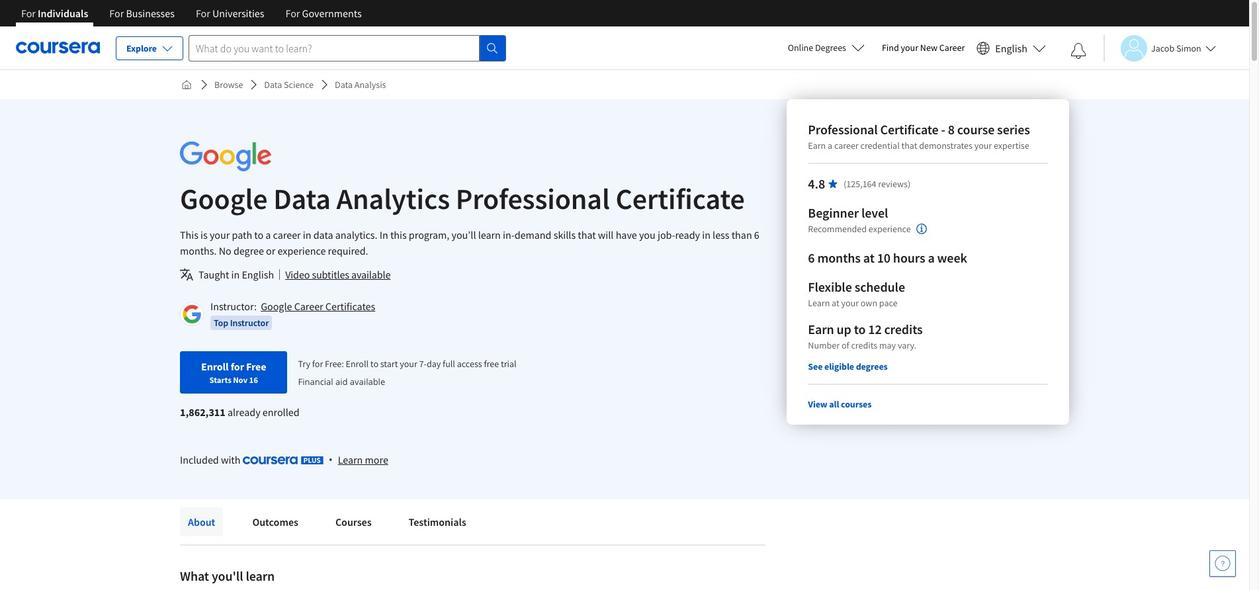 Task type: vqa. For each thing, say whether or not it's contained in the screenshot.
"UNIVERSITY OF LEEDS" image
no



Task type: locate. For each thing, give the bounding box(es) containing it.
included with
[[180, 453, 243, 467]]

0 vertical spatial 6
[[754, 228, 760, 242]]

testimonials link
[[401, 508, 474, 537]]

0 vertical spatial earn
[[808, 140, 826, 152]]

your right is
[[210, 228, 230, 242]]

a inside this is your path to a career in data analytics. in this program, you'll learn in-demand skills that will have you job-ready in less than 6 months. no degree or experience required.
[[266, 228, 271, 242]]

career down video
[[294, 300, 323, 313]]

1 horizontal spatial 6
[[808, 249, 815, 266]]

enroll up starts
[[201, 360, 229, 373]]

demonstrates
[[919, 140, 973, 152]]

recommended
[[808, 223, 867, 235]]

0 vertical spatial career
[[834, 140, 859, 152]]

available inside button
[[351, 268, 391, 281]]

1 vertical spatial a
[[266, 228, 271, 242]]

1 vertical spatial career
[[294, 300, 323, 313]]

to for try for free: enroll to start your 7-day full access free trial financial aid available
[[370, 358, 378, 370]]

experience down level
[[869, 223, 911, 235]]

this is your path to a career in data analytics. in this program, you'll learn in-demand skills that will have you job-ready in less than 6 months. no degree or experience required.
[[180, 228, 760, 257]]

0 horizontal spatial 6
[[754, 228, 760, 242]]

vary.
[[898, 339, 916, 351]]

experience
[[869, 223, 911, 235], [278, 244, 326, 257]]

0 horizontal spatial in
[[231, 268, 240, 281]]

professional up credential
[[808, 121, 878, 138]]

(125,164
[[844, 178, 876, 190]]

12
[[868, 321, 882, 337]]

1 horizontal spatial at
[[863, 249, 875, 266]]

or
[[266, 244, 275, 257]]

your inside professional certificate - 8 course series earn a career credential that demonstrates your expertise
[[974, 140, 992, 152]]

jacob
[[1151, 42, 1175, 54]]

try
[[298, 358, 310, 370]]

science
[[284, 79, 314, 91]]

1 horizontal spatial english
[[995, 41, 1028, 55]]

7-
[[419, 358, 427, 370]]

None search field
[[189, 35, 506, 61]]

4.8
[[808, 175, 825, 192]]

3 for from the left
[[196, 7, 210, 20]]

no
[[219, 244, 231, 257]]

that
[[902, 140, 917, 152], [578, 228, 596, 242]]

earn up number
[[808, 321, 834, 337]]

2 horizontal spatial in
[[702, 228, 711, 242]]

this
[[180, 228, 198, 242]]

1 horizontal spatial certificate
[[880, 121, 939, 138]]

earn
[[808, 140, 826, 152], [808, 321, 834, 337]]

1 vertical spatial professional
[[456, 181, 610, 217]]

1 vertical spatial certificate
[[616, 181, 745, 217]]

1 vertical spatial to
[[854, 321, 866, 337]]

credits up vary.
[[884, 321, 923, 337]]

learn right • in the left of the page
[[338, 453, 363, 467]]

data left the science
[[264, 79, 282, 91]]

0 horizontal spatial for
[[231, 360, 244, 373]]

banner navigation
[[11, 0, 372, 36]]

explore
[[126, 42, 157, 54]]

video subtitles available button
[[285, 267, 391, 283]]

2 for from the left
[[109, 7, 124, 20]]

career inside find your new career link
[[939, 42, 965, 54]]

1 vertical spatial career
[[273, 228, 301, 242]]

1 vertical spatial google
[[261, 300, 292, 313]]

your left 7-
[[400, 358, 417, 370]]

0 vertical spatial a
[[828, 140, 833, 152]]

for for try
[[312, 358, 323, 370]]

2 vertical spatial to
[[370, 358, 378, 370]]

0 horizontal spatial experience
[[278, 244, 326, 257]]

1 vertical spatial available
[[350, 376, 385, 388]]

already
[[228, 406, 260, 419]]

0 vertical spatial that
[[902, 140, 917, 152]]

certificate
[[880, 121, 939, 138], [616, 181, 745, 217]]

career
[[834, 140, 859, 152], [273, 228, 301, 242]]

series
[[997, 121, 1030, 138]]

professional
[[808, 121, 878, 138], [456, 181, 610, 217]]

0 horizontal spatial a
[[266, 228, 271, 242]]

available
[[351, 268, 391, 281], [350, 376, 385, 388]]

data
[[264, 79, 282, 91], [335, 79, 353, 91], [273, 181, 331, 217]]

to right path
[[254, 228, 263, 242]]

individuals
[[38, 7, 88, 20]]

learn down flexible
[[808, 297, 830, 309]]

0 horizontal spatial career
[[294, 300, 323, 313]]

0 vertical spatial career
[[939, 42, 965, 54]]

6 months at 10 hours a week
[[808, 249, 967, 266]]

for inside enroll for free starts nov 16
[[231, 360, 244, 373]]

your left own
[[841, 297, 859, 309]]

show notifications image
[[1071, 43, 1087, 59]]

0 vertical spatial experience
[[869, 223, 911, 235]]

google image
[[180, 142, 271, 171]]

0 vertical spatial certificate
[[880, 121, 939, 138]]

coursera plus image
[[243, 457, 323, 465]]

professional up demand
[[456, 181, 610, 217]]

career up or
[[273, 228, 301, 242]]

0 vertical spatial learn
[[808, 297, 830, 309]]

english
[[995, 41, 1028, 55], [242, 268, 274, 281]]

1 horizontal spatial learn
[[478, 228, 501, 242]]

businesses
[[126, 7, 175, 20]]

for left individuals
[[21, 7, 36, 20]]

universities
[[212, 7, 264, 20]]

to inside this is your path to a career in data analytics. in this program, you'll learn in-demand skills that will have you job-ready in less than 6 months. no degree or experience required.
[[254, 228, 263, 242]]

free
[[246, 360, 266, 373]]

earn up 4.8 on the top
[[808, 140, 826, 152]]

google inside instructor: google career certificates top instructor
[[261, 300, 292, 313]]

available right aid
[[350, 376, 385, 388]]

jacob simon
[[1151, 42, 1202, 54]]

google career certificates image
[[182, 304, 202, 324]]

degree
[[234, 244, 264, 257]]

a left "week"
[[928, 249, 935, 266]]

trial
[[501, 358, 517, 370]]

1 vertical spatial at
[[832, 297, 840, 309]]

a inside professional certificate - 8 course series earn a career credential that demonstrates your expertise
[[828, 140, 833, 152]]

data inside the data science link
[[264, 79, 282, 91]]

this
[[390, 228, 407, 242]]

to left 12
[[854, 321, 866, 337]]

4 for from the left
[[286, 7, 300, 20]]

0 horizontal spatial learn
[[338, 453, 363, 467]]

1 horizontal spatial that
[[902, 140, 917, 152]]

free
[[484, 358, 499, 370]]

career right new
[[939, 42, 965, 54]]

courses link
[[327, 508, 380, 537]]

certificate up ready
[[616, 181, 745, 217]]

for for enroll
[[231, 360, 244, 373]]

enroll inside enroll for free starts nov 16
[[201, 360, 229, 373]]

2 horizontal spatial a
[[928, 249, 935, 266]]

number of credits may vary.
[[808, 339, 916, 351]]

1 horizontal spatial a
[[828, 140, 833, 152]]

for left universities
[[196, 7, 210, 20]]

10
[[877, 249, 891, 266]]

What do you want to learn? text field
[[189, 35, 480, 61]]

certificate up credential
[[880, 121, 939, 138]]

1 horizontal spatial professional
[[808, 121, 878, 138]]

see
[[808, 361, 823, 373]]

1 vertical spatial 6
[[808, 249, 815, 266]]

you'll
[[452, 228, 476, 242]]

online degrees button
[[777, 33, 875, 62]]

1 vertical spatial credits
[[851, 339, 878, 351]]

1 horizontal spatial learn
[[808, 297, 830, 309]]

at down flexible
[[832, 297, 840, 309]]

career inside professional certificate - 8 course series earn a career credential that demonstrates your expertise
[[834, 140, 859, 152]]

for left governments
[[286, 7, 300, 20]]

a up or
[[266, 228, 271, 242]]

to left start
[[370, 358, 378, 370]]

0 horizontal spatial professional
[[456, 181, 610, 217]]

1 horizontal spatial for
[[312, 358, 323, 370]]

1 horizontal spatial career
[[939, 42, 965, 54]]

more
[[365, 453, 388, 467]]

data analysis
[[335, 79, 386, 91]]

1 earn from the top
[[808, 140, 826, 152]]

your down course
[[974, 140, 992, 152]]

learn
[[478, 228, 501, 242], [246, 568, 275, 584]]

available down required.
[[351, 268, 391, 281]]

credits
[[884, 321, 923, 337], [851, 339, 878, 351]]

learn more link
[[338, 452, 388, 468]]

is
[[201, 228, 208, 242]]

in left less at the top of page
[[702, 228, 711, 242]]

1,862,311
[[180, 406, 225, 419]]

analytics.
[[335, 228, 378, 242]]

that right credential
[[902, 140, 917, 152]]

0 vertical spatial professional
[[808, 121, 878, 138]]

what
[[180, 568, 209, 584]]

0 horizontal spatial enroll
[[201, 360, 229, 373]]

coursera image
[[16, 37, 100, 58]]

1 vertical spatial earn
[[808, 321, 834, 337]]

find
[[882, 42, 899, 54]]

number
[[808, 339, 840, 351]]

• learn more
[[329, 453, 388, 467]]

2 vertical spatial a
[[928, 249, 935, 266]]

1 horizontal spatial experience
[[869, 223, 911, 235]]

learn inside the • learn more
[[338, 453, 363, 467]]

google up path
[[180, 181, 268, 217]]

career left credential
[[834, 140, 859, 152]]

learn left the in- on the top left of page
[[478, 228, 501, 242]]

1 vertical spatial experience
[[278, 244, 326, 257]]

outcomes link
[[244, 508, 306, 537]]

google data analytics professional certificate
[[180, 181, 745, 217]]

financial aid available button
[[298, 376, 385, 388]]

view
[[808, 398, 828, 410]]

0 horizontal spatial learn
[[246, 568, 275, 584]]

2 horizontal spatial to
[[854, 321, 866, 337]]

for inside try for free: enroll to start your 7-day full access free trial financial aid available
[[312, 358, 323, 370]]

6 inside this is your path to a career in data analytics. in this program, you'll learn in-demand skills that will have you job-ready in less than 6 months. no degree or experience required.
[[754, 228, 760, 242]]

may
[[879, 339, 896, 351]]

0 vertical spatial available
[[351, 268, 391, 281]]

0 vertical spatial to
[[254, 228, 263, 242]]

6 right than at the right of page
[[754, 228, 760, 242]]

data inside data analysis link
[[335, 79, 353, 91]]

degrees
[[815, 42, 846, 54]]

1 vertical spatial english
[[242, 268, 274, 281]]

enrolled
[[263, 406, 299, 419]]

instructor: google career certificates top instructor
[[210, 300, 375, 329]]

0 horizontal spatial career
[[273, 228, 301, 242]]

google up instructor
[[261, 300, 292, 313]]

less
[[713, 228, 730, 242]]

for
[[312, 358, 323, 370], [231, 360, 244, 373]]

1 horizontal spatial career
[[834, 140, 859, 152]]

0 horizontal spatial credits
[[851, 339, 878, 351]]

career inside this is your path to a career in data analytics. in this program, you'll learn in-demand skills that will have you job-ready in less than 6 months. no degree or experience required.
[[273, 228, 301, 242]]

path
[[232, 228, 252, 242]]

at left 10
[[863, 249, 875, 266]]

1 vertical spatial that
[[578, 228, 596, 242]]

enroll inside try for free: enroll to start your 7-day full access free trial financial aid available
[[346, 358, 369, 370]]

a left credential
[[828, 140, 833, 152]]

experience up video
[[278, 244, 326, 257]]

0 horizontal spatial to
[[254, 228, 263, 242]]

in left data
[[303, 228, 311, 242]]

for left businesses
[[109, 7, 124, 20]]

beginner level
[[808, 204, 888, 221]]

credits down earn up to 12 credits
[[851, 339, 878, 351]]

a for 6 months at 10 hours a week
[[928, 249, 935, 266]]

available inside try for free: enroll to start your 7-day full access free trial financial aid available
[[350, 376, 385, 388]]

earn inside professional certificate - 8 course series earn a career credential that demonstrates your expertise
[[808, 140, 826, 152]]

enroll right free:
[[346, 358, 369, 370]]

1 for from the left
[[21, 7, 36, 20]]

professional certificate - 8 course series earn a career credential that demonstrates your expertise
[[808, 121, 1030, 152]]

a
[[828, 140, 833, 152], [266, 228, 271, 242], [928, 249, 935, 266]]

0 vertical spatial learn
[[478, 228, 501, 242]]

0 vertical spatial credits
[[884, 321, 923, 337]]

to inside try for free: enroll to start your 7-day full access free trial financial aid available
[[370, 358, 378, 370]]

for up nov
[[231, 360, 244, 373]]

that left the will
[[578, 228, 596, 242]]

0 horizontal spatial at
[[832, 297, 840, 309]]

data left analysis
[[335, 79, 353, 91]]

1 horizontal spatial enroll
[[346, 358, 369, 370]]

for right try
[[312, 358, 323, 370]]

enroll for free starts nov 16
[[201, 360, 266, 385]]

in right taught
[[231, 268, 240, 281]]

for for governments
[[286, 7, 300, 20]]

1 horizontal spatial credits
[[884, 321, 923, 337]]

learn right you'll
[[246, 568, 275, 584]]

0 horizontal spatial that
[[578, 228, 596, 242]]

6 left 'months'
[[808, 249, 815, 266]]

1 vertical spatial learn
[[338, 453, 363, 467]]

0 vertical spatial english
[[995, 41, 1028, 55]]

1 horizontal spatial to
[[370, 358, 378, 370]]

required.
[[328, 244, 368, 257]]



Task type: describe. For each thing, give the bounding box(es) containing it.
learn inside "flexible schedule learn at your own pace"
[[808, 297, 830, 309]]

see eligible degrees
[[808, 361, 888, 373]]

months
[[817, 249, 861, 266]]

that inside professional certificate - 8 course series earn a career credential that demonstrates your expertise
[[902, 140, 917, 152]]

your right find
[[901, 42, 919, 54]]

for businesses
[[109, 7, 175, 20]]

video
[[285, 268, 310, 281]]

access
[[457, 358, 482, 370]]

for governments
[[286, 7, 362, 20]]

demand
[[515, 228, 552, 242]]

course
[[957, 121, 995, 138]]

that inside this is your path to a career in data analytics. in this program, you'll learn in-demand skills that will have you job-ready in less than 6 months. no degree or experience required.
[[578, 228, 596, 242]]

to for this is your path to a career in data analytics. in this program, you'll learn in-demand skills that will have you job-ready in less than 6 months. no degree or experience required.
[[254, 228, 263, 242]]

financial
[[298, 376, 333, 388]]

nov
[[233, 375, 248, 385]]

english button
[[972, 26, 1051, 69]]

top
[[214, 317, 228, 329]]

about
[[188, 515, 215, 529]]

what you'll learn
[[180, 568, 275, 584]]

flexible schedule learn at your own pace
[[808, 279, 905, 309]]

your inside "flexible schedule learn at your own pace"
[[841, 297, 859, 309]]

experience inside this is your path to a career in data analytics. in this program, you'll learn in-demand skills that will have you job-ready in less than 6 months. no degree or experience required.
[[278, 244, 326, 257]]

testimonials
[[409, 515, 466, 529]]

data science link
[[259, 73, 319, 97]]

(125,164 reviews)
[[844, 178, 911, 190]]

you'll
[[212, 568, 243, 584]]

16
[[249, 375, 258, 385]]

months.
[[180, 244, 217, 257]]

online
[[788, 42, 813, 54]]

see eligible degrees button
[[808, 360, 888, 373]]

help center image
[[1215, 556, 1231, 572]]

simon
[[1177, 42, 1202, 54]]

starts
[[210, 375, 231, 385]]

information about difficulty level pre-requisites. image
[[916, 224, 927, 234]]

online degrees
[[788, 42, 846, 54]]

data up data
[[273, 181, 331, 217]]

explore button
[[116, 36, 183, 60]]

level
[[862, 204, 888, 221]]

outcomes
[[252, 515, 298, 529]]

eligible
[[825, 361, 854, 373]]

video subtitles available
[[285, 268, 391, 281]]

all
[[829, 398, 839, 410]]

2 earn from the top
[[808, 321, 834, 337]]

for for businesses
[[109, 7, 124, 20]]

start
[[380, 358, 398, 370]]

week
[[937, 249, 967, 266]]

of
[[842, 339, 849, 351]]

job-
[[658, 228, 675, 242]]

have
[[616, 228, 637, 242]]

certificates
[[325, 300, 375, 313]]

-
[[941, 121, 946, 138]]

included
[[180, 453, 219, 467]]

credential
[[861, 140, 900, 152]]

browse link
[[209, 73, 248, 97]]

skills
[[554, 228, 576, 242]]

your inside this is your path to a career in data analytics. in this program, you'll learn in-demand skills that will have you job-ready in less than 6 months. no degree or experience required.
[[210, 228, 230, 242]]

0 horizontal spatial english
[[242, 268, 274, 281]]

career inside instructor: google career certificates top instructor
[[294, 300, 323, 313]]

analysis
[[355, 79, 386, 91]]

hours
[[893, 249, 925, 266]]

english inside button
[[995, 41, 1028, 55]]

up
[[837, 321, 851, 337]]

new
[[920, 42, 938, 54]]

beginner
[[808, 204, 859, 221]]

home image
[[181, 79, 192, 90]]

in
[[380, 228, 388, 242]]

for for universities
[[196, 7, 210, 20]]

full
[[443, 358, 455, 370]]

your inside try for free: enroll to start your 7-day full access free trial financial aid available
[[400, 358, 417, 370]]

at inside "flexible schedule learn at your own pace"
[[832, 297, 840, 309]]

0 horizontal spatial certificate
[[616, 181, 745, 217]]

jacob simon button
[[1104, 35, 1216, 61]]

data for data science
[[264, 79, 282, 91]]

for individuals
[[21, 7, 88, 20]]

free:
[[325, 358, 344, 370]]

data for data analysis
[[335, 79, 353, 91]]

for for individuals
[[21, 7, 36, 20]]

data
[[313, 228, 333, 242]]

a for this is your path to a career in data analytics. in this program, you'll learn in-demand skills that will have you job-ready in less than 6 months. no degree or experience required.
[[266, 228, 271, 242]]

schedule
[[855, 279, 905, 295]]

1 horizontal spatial in
[[303, 228, 311, 242]]

instructor
[[230, 317, 269, 329]]

0 vertical spatial at
[[863, 249, 875, 266]]

1 vertical spatial learn
[[246, 568, 275, 584]]

you
[[639, 228, 656, 242]]

taught in english
[[199, 268, 274, 281]]

pace
[[879, 297, 898, 309]]

1,862,311 already enrolled
[[180, 406, 299, 419]]

than
[[732, 228, 752, 242]]

professional inside professional certificate - 8 course series earn a career credential that demonstrates your expertise
[[808, 121, 878, 138]]

0 vertical spatial google
[[180, 181, 268, 217]]

certificate inside professional certificate - 8 course series earn a career credential that demonstrates your expertise
[[880, 121, 939, 138]]

in-
[[503, 228, 515, 242]]

find your new career
[[882, 42, 965, 54]]

ready
[[675, 228, 700, 242]]

find your new career link
[[875, 40, 972, 56]]

recommended experience
[[808, 223, 911, 235]]

learn inside this is your path to a career in data analytics. in this program, you'll learn in-demand skills that will have you job-ready in less than 6 months. no degree or experience required.
[[478, 228, 501, 242]]

will
[[598, 228, 614, 242]]

about link
[[180, 508, 223, 537]]

analytics
[[337, 181, 450, 217]]

governments
[[302, 7, 362, 20]]

try for free: enroll to start your 7-day full access free trial financial aid available
[[298, 358, 517, 388]]



